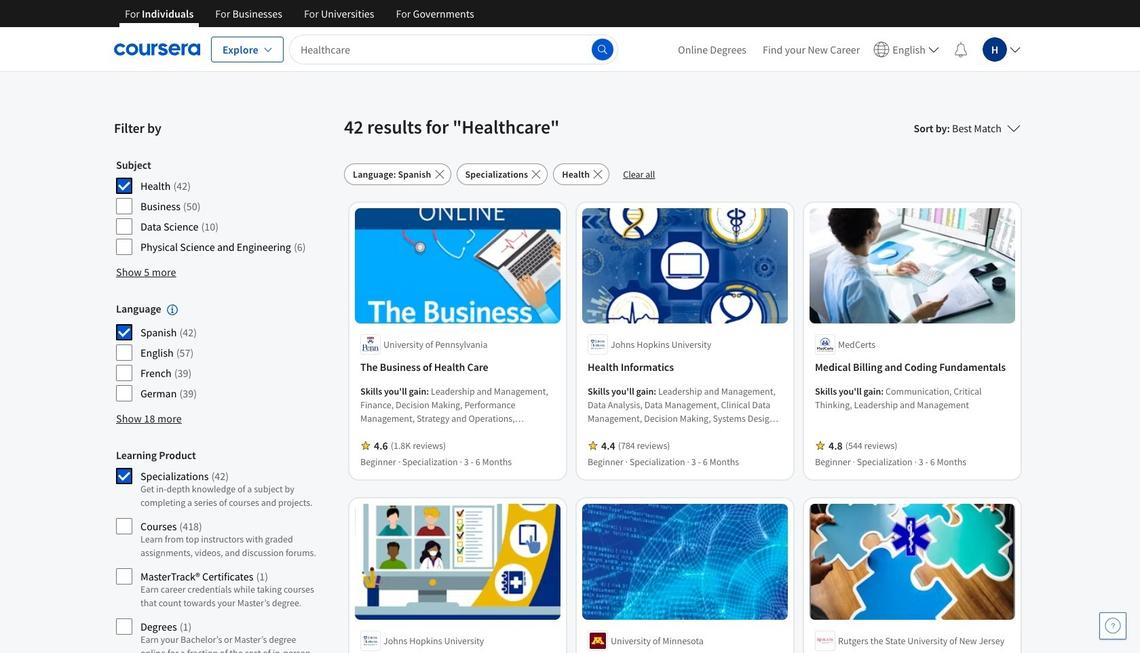 Task type: vqa. For each thing, say whether or not it's contained in the screenshot.
"search field"
yes



Task type: describe. For each thing, give the bounding box(es) containing it.
1 group from the top
[[116, 158, 320, 259]]

2 group from the top
[[116, 302, 320, 406]]



Task type: locate. For each thing, give the bounding box(es) containing it.
1 vertical spatial group
[[116, 302, 320, 406]]

What do you want to learn? text field
[[289, 34, 619, 64]]

banner navigation
[[114, 0, 485, 27]]

menu
[[670, 27, 1027, 71]]

group
[[116, 158, 320, 259], [116, 302, 320, 406], [116, 449, 320, 654]]

2 vertical spatial group
[[116, 449, 320, 654]]

coursera image
[[114, 38, 200, 60]]

3 group from the top
[[116, 449, 320, 654]]

0 vertical spatial group
[[116, 158, 320, 259]]

information about this filter group image
[[167, 305, 178, 316]]

None search field
[[289, 34, 619, 64]]

help center image
[[1105, 619, 1122, 635]]



